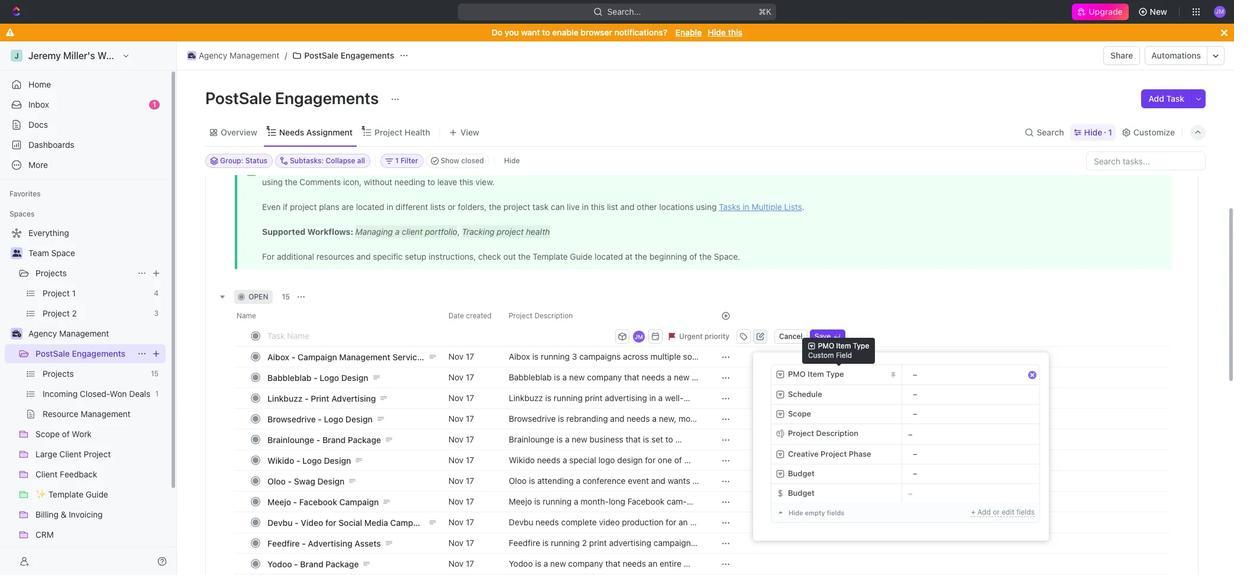 Task type: describe. For each thing, give the bounding box(es) containing it.
0 vertical spatial agency management link
[[184, 49, 283, 63]]

do you want to enable browser notifications? enable hide this
[[492, 27, 743, 37]]

favorites
[[9, 189, 41, 198]]

new button
[[1134, 2, 1175, 21]]

2 vertical spatial management
[[339, 352, 391, 362]]

field
[[836, 351, 852, 360]]

2 vertical spatial project
[[821, 449, 847, 459]]

0 vertical spatial postsale
[[304, 50, 339, 60]]

sub-
[[529, 466, 547, 476]]

logo inside 'wikido needs a special logo design for one of their sub-brands.'
[[599, 455, 615, 465]]

Task Name text field
[[268, 326, 613, 345]]

new
[[551, 559, 566, 569]]

of inside 'wikido needs a special logo design for one of their sub-brands.'
[[675, 455, 682, 465]]

– button for schedule
[[903, 385, 1040, 404]]

0 vertical spatial campaign
[[298, 352, 337, 362]]

browsedrive for browsedrive - logo design
[[268, 414, 316, 424]]

campaign.
[[599, 528, 639, 538]]

enable
[[676, 27, 702, 37]]

postsale inside tree
[[36, 349, 70, 359]]

to
[[542, 27, 550, 37]]

space
[[51, 248, 75, 258]]

add inside button
[[1149, 94, 1165, 104]]

1 inside sidebar navigation
[[153, 100, 156, 109]]

needs
[[279, 127, 304, 137]]

agency inside tree
[[28, 329, 57, 339]]

1 vertical spatial agency management link
[[28, 324, 163, 343]]

1 horizontal spatial agency
[[199, 50, 227, 60]]

1 horizontal spatial campaign
[[340, 497, 379, 507]]

a inside browsedrive is rebranding and needs a new, mod ern logo.
[[653, 414, 657, 424]]

1 horizontal spatial pmo
[[819, 342, 835, 350]]

– button for scope
[[903, 405, 1040, 424]]

design
[[618, 455, 643, 465]]

browser
[[581, 27, 613, 37]]

package
[[534, 570, 566, 575]]

package for yodoo - brand package
[[326, 559, 359, 569]]

babbleblab - logo design link
[[265, 369, 439, 386]]

an inside devbu needs complete video production for an upcoming social media campaign.
[[679, 517, 688, 527]]

feedfire for feedfire - advertising assets
[[268, 538, 300, 548]]

team space
[[28, 248, 75, 258]]

cancel button
[[775, 329, 808, 344]]

search...
[[608, 7, 641, 17]]

rebranding
[[567, 414, 608, 424]]

1 horizontal spatial fields
[[1017, 508, 1035, 517]]

linkbuzz is running print advertising in a well- known magazine and needs content creation. button
[[502, 388, 707, 414]]

assignment
[[307, 127, 353, 137]]

wikido needs a special logo design for one of their sub-brands.
[[509, 455, 685, 476]]

- for browsedrive
[[318, 414, 322, 424]]

dashboards link
[[5, 136, 166, 154]]

1 vertical spatial advertising
[[308, 538, 353, 548]]

swag
[[294, 476, 315, 486]]

social
[[549, 528, 571, 538]]

needs inside browsedrive is rebranding and needs a new, mod ern logo.
[[627, 414, 650, 424]]

0 horizontal spatial fields
[[827, 509, 845, 517]]

assets
[[355, 538, 381, 548]]

- for aibox
[[292, 352, 296, 362]]

hide empty fields
[[789, 509, 845, 517]]

meejo - facebook campaign
[[268, 497, 379, 507]]

advertising inside linkbuzz is running print advertising in a well- known magazine and needs content creation.
[[605, 393, 647, 403]]

hide 1
[[1085, 127, 1113, 137]]

open
[[249, 292, 268, 301]]

is for feedfire
[[543, 538, 549, 548]]

search
[[1037, 127, 1065, 137]]

special
[[570, 455, 596, 465]]

video
[[599, 517, 620, 527]]

for inside 'wikido needs a special logo design for one of their sub-brands.'
[[645, 455, 656, 465]]

home link
[[5, 75, 166, 94]]

wikido for wikido needs a special logo design for one of their sub-brands.
[[509, 455, 535, 465]]

add inside custom fields element
[[978, 508, 991, 517]]

0 horizontal spatial for
[[326, 518, 337, 528]]

0 vertical spatial pmo item type
[[819, 342, 870, 350]]

devbu for devbu - video for social media campaign
[[268, 518, 293, 528]]

creative
[[788, 449, 819, 459]]

aibox
[[268, 352, 290, 362]]

services
[[393, 352, 426, 362]]

+
[[972, 508, 976, 517]]

browsedrive is rebranding and needs a new, mod ern logo. button
[[502, 408, 707, 435]]

- for devbu
[[295, 518, 299, 528]]

– for budget
[[913, 469, 918, 478]]

automations button
[[1146, 47, 1208, 65]]

logo for browsedrive
[[324, 414, 343, 424]]

devbu - video for social media campaign link
[[265, 514, 439, 531]]

hide for hide empty fields
[[789, 509, 804, 517]]

meejo
[[268, 497, 291, 507]]

in
[[650, 393, 656, 403]]

linkbuzz - print advertising
[[268, 393, 376, 403]]

0 vertical spatial postsale engagements link
[[290, 49, 397, 63]]

new
[[1150, 7, 1168, 17]]

assets.
[[609, 549, 636, 559]]

brand
[[509, 570, 531, 575]]

postsale engagements link inside tree
[[36, 345, 133, 363]]

needs inside feedfire is running 2 print advertising campaigns and needs creation of the assets.
[[526, 549, 549, 559]]

custom fields element
[[771, 365, 1041, 523]]

schedule
[[788, 389, 823, 399]]

known
[[509, 404, 534, 414]]

a inside 'wikido needs a special logo design for one of their sub-brands.'
[[563, 455, 567, 465]]

item inside custom fields element
[[808, 369, 824, 379]]

for inside devbu needs complete video production for an upcoming social media campaign.
[[666, 517, 677, 527]]

- for meejo
[[293, 497, 297, 507]]

health
[[405, 127, 430, 137]]

agency management inside sidebar navigation
[[28, 329, 109, 339]]

browsedrive for browsedrive is rebranding and needs a new, mod ern logo.
[[509, 414, 556, 424]]

– for schedule
[[913, 390, 918, 399]]

tree inside sidebar navigation
[[5, 224, 166, 575]]

feedfire for feedfire is running 2 print advertising campaigns and needs creation of the assets.
[[509, 538, 540, 548]]

1 horizontal spatial item
[[837, 342, 851, 350]]

1 – button from the top
[[903, 365, 1040, 385]]

overview link
[[218, 124, 257, 141]]

needs inside linkbuzz is running print advertising in a well- known magazine and needs content creation.
[[592, 404, 615, 414]]

yodoo is a new company that needs an entire brand package including logo design.
[[509, 559, 684, 575]]

feedfire - advertising assets
[[268, 538, 381, 548]]

devbu needs complete video production for an upcoming social media campaign. button
[[502, 512, 707, 538]]

wikido - logo design link
[[265, 452, 439, 469]]

1 horizontal spatial agency management
[[199, 50, 280, 60]]

spaces
[[9, 210, 35, 218]]

1 horizontal spatial type
[[853, 342, 870, 350]]

complete
[[561, 517, 597, 527]]

– for creative project phase
[[913, 449, 918, 459]]

Set value for Budget Custom Field text field
[[903, 484, 1040, 503]]

that
[[606, 559, 621, 569]]

linkbuzz for linkbuzz - print advertising
[[268, 393, 303, 403]]

aibox - campaign management services
[[268, 352, 426, 362]]

campaigns
[[654, 538, 696, 548]]

- for linkbuzz
[[305, 393, 309, 403]]

needs inside 'wikido needs a special logo design for one of their sub-brands.'
[[537, 455, 561, 465]]

well-
[[665, 393, 684, 403]]

empty
[[806, 509, 826, 517]]

add task button
[[1142, 89, 1192, 108]]

package for brainlounge - brand package
[[348, 435, 381, 445]]

engagements inside sidebar navigation
[[72, 349, 126, 359]]

1 horizontal spatial management
[[230, 50, 280, 60]]

wikido - logo design
[[268, 455, 351, 466]]

overview
[[221, 127, 257, 137]]

1 vertical spatial engagements
[[275, 88, 379, 108]]

meejo - facebook campaign link
[[265, 493, 439, 511]]

brand for brainlounge
[[323, 435, 346, 445]]

business time image
[[188, 53, 195, 59]]

1 horizontal spatial postsale
[[205, 88, 272, 108]]

needs assignment link
[[277, 124, 353, 141]]

browsedrive is rebranding and needs a new, mod ern logo.
[[509, 414, 700, 435]]

customize button
[[1119, 124, 1179, 141]]

- for feedfire
[[302, 538, 306, 548]]

including
[[568, 570, 603, 575]]

– button
[[903, 424, 1040, 445]]

business time image
[[12, 330, 21, 337]]

hide for hide
[[504, 156, 520, 165]]

design.
[[624, 570, 652, 575]]

- for wikido
[[297, 455, 300, 466]]

upgrade link
[[1073, 4, 1129, 20]]



Task type: vqa. For each thing, say whether or not it's contained in the screenshot.
description on the right of the page
yes



Task type: locate. For each thing, give the bounding box(es) containing it.
running up magazine at the bottom of the page
[[554, 393, 583, 403]]

- for yodoo
[[294, 559, 298, 569]]

brand
[[323, 435, 346, 445], [300, 559, 324, 569]]

- right meejo
[[293, 497, 297, 507]]

1 horizontal spatial 1
[[1109, 127, 1113, 137]]

⌘k
[[759, 7, 772, 17]]

wikido needs a special logo design for one of their sub-brands. button
[[502, 450, 707, 476]]

share button
[[1104, 46, 1141, 65]]

logo left design
[[599, 455, 615, 465]]

design for oloo - swag design
[[318, 476, 345, 486]]

1 vertical spatial agency management
[[28, 329, 109, 339]]

hide
[[708, 27, 726, 37], [1085, 127, 1103, 137], [504, 156, 520, 165], [789, 509, 804, 517]]

needs inside devbu needs complete video production for an upcoming social media campaign.
[[536, 517, 559, 527]]

agency
[[199, 50, 227, 60], [28, 329, 57, 339]]

0 vertical spatial brand
[[323, 435, 346, 445]]

campaign right media
[[390, 518, 430, 528]]

0 horizontal spatial an
[[649, 559, 658, 569]]

pmo item type down the custom
[[788, 369, 844, 379]]

is inside yodoo is a new company that needs an entire brand package including logo design.
[[535, 559, 542, 569]]

running inside feedfire is running 2 print advertising campaigns and needs creation of the assets.
[[551, 538, 580, 548]]

– for scope
[[913, 409, 918, 419]]

docs link
[[5, 115, 166, 134]]

- down browsedrive - logo design
[[317, 435, 320, 445]]

- up swag
[[297, 455, 300, 466]]

home
[[28, 79, 51, 89]]

1 vertical spatial agency
[[28, 329, 57, 339]]

and inside linkbuzz is running print advertising in a well- known magazine and needs content creation.
[[575, 404, 589, 414]]

brand down feedfire - advertising assets
[[300, 559, 324, 569]]

1 vertical spatial postsale engagements
[[205, 88, 383, 108]]

1 horizontal spatial yodoo
[[509, 559, 533, 569]]

2 vertical spatial campaign
[[390, 518, 430, 528]]

advertising
[[605, 393, 647, 403], [609, 538, 652, 548]]

oloo
[[268, 476, 286, 486]]

0 horizontal spatial add
[[978, 508, 991, 517]]

1 vertical spatial running
[[551, 538, 580, 548]]

package up wikido - logo design link
[[348, 435, 381, 445]]

2 vertical spatial logo
[[303, 455, 322, 466]]

fields right empty
[[827, 509, 845, 517]]

0 horizontal spatial yodoo
[[268, 559, 292, 569]]

0 vertical spatial of
[[675, 455, 682, 465]]

agency management left /
[[199, 50, 280, 60]]

0 vertical spatial postsale engagements
[[304, 50, 394, 60]]

- down print
[[318, 414, 322, 424]]

0 vertical spatial an
[[679, 517, 688, 527]]

0 vertical spatial add
[[1149, 94, 1165, 104]]

4 – button from the top
[[903, 445, 1040, 464]]

remove field value image
[[1030, 372, 1036, 378]]

wikido inside 'wikido needs a special logo design for one of their sub-brands.'
[[509, 455, 535, 465]]

browsedrive inside browsedrive is rebranding and needs a new, mod ern logo.
[[509, 414, 556, 424]]

and
[[575, 404, 589, 414], [611, 414, 625, 424], [509, 549, 523, 559]]

0 vertical spatial running
[[554, 393, 583, 403]]

pmo up schedule
[[788, 369, 806, 379]]

1 horizontal spatial devbu
[[509, 517, 534, 527]]

- up print
[[314, 373, 318, 383]]

– for project description
[[909, 429, 913, 439]]

entire
[[660, 559, 682, 569]]

1 horizontal spatial postsale engagements link
[[290, 49, 397, 63]]

is for linkbuzz
[[546, 393, 552, 403]]

fields right edit
[[1017, 508, 1035, 517]]

logo inside yodoo is a new company that needs an entire brand package including logo design.
[[605, 570, 622, 575]]

new,
[[659, 414, 677, 424]]

0 horizontal spatial feedfire
[[268, 538, 300, 548]]

0 horizontal spatial postsale engagements link
[[36, 345, 133, 363]]

design for browsedrive - logo design
[[346, 414, 373, 424]]

project for project health
[[375, 127, 403, 137]]

you
[[505, 27, 519, 37]]

oloo - swag design
[[268, 476, 345, 486]]

is inside browsedrive is rebranding and needs a new, mod ern logo.
[[558, 414, 564, 424]]

item down the custom
[[808, 369, 824, 379]]

add left "task"
[[1149, 94, 1165, 104]]

0 horizontal spatial pmo
[[788, 369, 806, 379]]

budget up empty
[[788, 488, 815, 498]]

0 vertical spatial 1
[[153, 100, 156, 109]]

brand for yodoo
[[300, 559, 324, 569]]

- for babbleblab
[[314, 373, 318, 383]]

2 horizontal spatial and
[[611, 414, 625, 424]]

item up field
[[837, 342, 851, 350]]

0 horizontal spatial 1
[[153, 100, 156, 109]]

pmo inside custom fields element
[[788, 369, 806, 379]]

- down feedfire - advertising assets
[[294, 559, 298, 569]]

- for brainlounge
[[317, 435, 320, 445]]

yodoo
[[509, 559, 533, 569], [268, 559, 292, 569]]

project down description
[[821, 449, 847, 459]]

logo.
[[524, 424, 543, 435]]

0 horizontal spatial postsale
[[36, 349, 70, 359]]

pmo item type up field
[[819, 342, 870, 350]]

engagements
[[341, 50, 394, 60], [275, 88, 379, 108], [72, 349, 126, 359]]

social
[[339, 518, 362, 528]]

print up rebranding
[[585, 393, 603, 403]]

print up the
[[590, 538, 607, 548]]

design up meejo - facebook campaign
[[318, 476, 345, 486]]

2 horizontal spatial postsale
[[304, 50, 339, 60]]

–
[[913, 370, 918, 379], [913, 390, 918, 399], [913, 409, 918, 419], [909, 429, 913, 439], [913, 449, 918, 459], [913, 469, 918, 478]]

1 vertical spatial budget
[[788, 488, 815, 498]]

2 horizontal spatial management
[[339, 352, 391, 362]]

0 horizontal spatial campaign
[[298, 352, 337, 362]]

1 vertical spatial logo
[[605, 570, 622, 575]]

1 vertical spatial add
[[978, 508, 991, 517]]

do
[[492, 27, 503, 37]]

pmo up custom field
[[819, 342, 835, 350]]

advertising up assets.
[[609, 538, 652, 548]]

2 vertical spatial postsale engagements
[[36, 349, 126, 359]]

budget
[[788, 469, 815, 478], [788, 488, 815, 498]]

2 – button from the top
[[903, 385, 1040, 404]]

0 horizontal spatial agency
[[28, 329, 57, 339]]

yodoo inside yodoo is a new company that needs an entire brand package including logo design.
[[509, 559, 533, 569]]

management inside sidebar navigation
[[59, 329, 109, 339]]

linkbuzz for linkbuzz is running print advertising in a well- known magazine and needs content creation.
[[509, 393, 543, 403]]

0 vertical spatial item
[[837, 342, 851, 350]]

2 budget from the top
[[788, 488, 815, 498]]

design down aibox - campaign management services link
[[341, 373, 369, 383]]

campaign up devbu - video for social media campaign link
[[340, 497, 379, 507]]

content
[[617, 404, 646, 414]]

print
[[311, 393, 329, 403]]

and inside feedfire is running 2 print advertising campaigns and needs creation of the assets.
[[509, 549, 523, 559]]

is left rebranding
[[558, 414, 564, 424]]

save
[[815, 332, 831, 341]]

1 vertical spatial advertising
[[609, 538, 652, 548]]

running inside linkbuzz is running print advertising in a well- known magazine and needs content creation.
[[554, 393, 583, 403]]

is inside linkbuzz is running print advertising in a well- known magazine and needs content creation.
[[546, 393, 552, 403]]

postsale engagements
[[304, 50, 394, 60], [205, 88, 383, 108], [36, 349, 126, 359]]

running for magazine
[[554, 393, 583, 403]]

design inside "oloo - swag design" link
[[318, 476, 345, 486]]

of down 2
[[584, 549, 592, 559]]

or
[[993, 508, 1000, 517]]

1 budget from the top
[[788, 469, 815, 478]]

babbleblab
[[268, 373, 312, 383]]

of inside feedfire is running 2 print advertising campaigns and needs creation of the assets.
[[584, 549, 592, 559]]

1 horizontal spatial feedfire
[[509, 538, 540, 548]]

1 vertical spatial pmo
[[788, 369, 806, 379]]

design for babbleblab - logo design
[[341, 373, 369, 383]]

logo down "that"
[[605, 570, 622, 575]]

is inside feedfire is running 2 print advertising campaigns and needs creation of the assets.
[[543, 538, 549, 548]]

project for project description
[[788, 429, 815, 438]]

hide inside custom fields element
[[789, 509, 804, 517]]

design for wikido - logo design
[[324, 455, 351, 466]]

media
[[573, 528, 597, 538]]

sidebar navigation
[[0, 41, 177, 575]]

running up creation
[[551, 538, 580, 548]]

cancel
[[780, 332, 803, 341]]

add task
[[1149, 94, 1185, 104]]

devbu inside devbu needs complete video production for an upcoming social media campaign.
[[509, 517, 534, 527]]

an up campaigns
[[679, 517, 688, 527]]

0 horizontal spatial agency management
[[28, 329, 109, 339]]

is up package
[[535, 559, 542, 569]]

budget down creative
[[788, 469, 815, 478]]

advertising down babbleblab - logo design link
[[332, 393, 376, 403]]

an
[[679, 517, 688, 527], [649, 559, 658, 569]]

for left "one"
[[645, 455, 656, 465]]

a up brands.
[[563, 455, 567, 465]]

magazine
[[536, 404, 573, 414]]

0 vertical spatial project
[[375, 127, 403, 137]]

1 vertical spatial an
[[649, 559, 658, 569]]

devbu down meejo
[[268, 518, 293, 528]]

is up magazine at the bottom of the page
[[546, 393, 552, 403]]

tree
[[5, 224, 166, 575]]

and inside browsedrive is rebranding and needs a new, mod ern logo.
[[611, 414, 625, 424]]

- down video
[[302, 538, 306, 548]]

- left video
[[295, 518, 299, 528]]

1 horizontal spatial of
[[675, 455, 682, 465]]

linkbuzz - print advertising link
[[265, 390, 439, 407]]

video
[[301, 518, 323, 528]]

dashboards
[[28, 140, 74, 150]]

0 vertical spatial management
[[230, 50, 280, 60]]

yodoo up 'brand'
[[509, 559, 533, 569]]

for
[[645, 455, 656, 465], [666, 517, 677, 527], [326, 518, 337, 528]]

advertising
[[332, 393, 376, 403], [308, 538, 353, 548]]

projects link
[[36, 264, 133, 283]]

- right oloo
[[288, 476, 292, 486]]

want
[[521, 27, 540, 37]]

for right video
[[326, 518, 337, 528]]

type right save button
[[853, 342, 870, 350]]

an inside yodoo is a new company that needs an entire brand package including logo design.
[[649, 559, 658, 569]]

1 vertical spatial project
[[788, 429, 815, 438]]

0 vertical spatial advertising
[[605, 393, 647, 403]]

their
[[509, 466, 526, 476]]

0 vertical spatial logo
[[320, 373, 339, 383]]

0 horizontal spatial of
[[584, 549, 592, 559]]

0 horizontal spatial wikido
[[268, 455, 294, 466]]

hide button
[[500, 154, 525, 168]]

- left print
[[305, 393, 309, 403]]

pmo item type inside custom fields element
[[788, 369, 844, 379]]

devbu needs complete video production for an upcoming social media campaign.
[[509, 517, 690, 538]]

wikido up the their on the left
[[509, 455, 535, 465]]

pmo
[[819, 342, 835, 350], [788, 369, 806, 379]]

logo up brainlounge - brand package
[[324, 414, 343, 424]]

save button
[[810, 329, 846, 344]]

– inside button
[[909, 429, 913, 439]]

15
[[282, 292, 290, 301]]

linkbuzz is running print advertising in a well- known magazine and needs content creation.
[[509, 393, 684, 414]]

user group image
[[12, 250, 21, 257]]

5 – button from the top
[[903, 465, 1040, 484]]

is left social
[[543, 538, 549, 548]]

is for yodoo
[[535, 559, 542, 569]]

running
[[554, 393, 583, 403], [551, 538, 580, 548]]

0 horizontal spatial project
[[375, 127, 403, 137]]

design down brainlounge - brand package
[[324, 455, 351, 466]]

phase
[[849, 449, 872, 459]]

1 horizontal spatial wikido
[[509, 455, 535, 465]]

0 horizontal spatial browsedrive
[[268, 414, 316, 424]]

creation
[[551, 549, 582, 559]]

print inside linkbuzz is running print advertising in a well- known magazine and needs content creation.
[[585, 393, 603, 403]]

upgrade
[[1089, 7, 1123, 17]]

feedfire inside feedfire is running 2 print advertising campaigns and needs creation of the assets.
[[509, 538, 540, 548]]

a up package
[[544, 559, 548, 569]]

yodoo for yodoo is a new company that needs an entire brand package including logo design.
[[509, 559, 533, 569]]

design inside babbleblab - logo design link
[[341, 373, 369, 383]]

2 horizontal spatial project
[[821, 449, 847, 459]]

0 vertical spatial agency
[[199, 50, 227, 60]]

share
[[1111, 50, 1134, 60]]

brand down browsedrive - logo design
[[323, 435, 346, 445]]

browsedrive up the logo.
[[509, 414, 556, 424]]

advertising inside feedfire is running 2 print advertising campaigns and needs creation of the assets.
[[609, 538, 652, 548]]

advertising up the 'yodoo - brand package' at the left bottom of the page
[[308, 538, 353, 548]]

print inside feedfire is running 2 print advertising campaigns and needs creation of the assets.
[[590, 538, 607, 548]]

1 vertical spatial type
[[826, 369, 844, 379]]

devbu up the upcoming
[[509, 517, 534, 527]]

search button
[[1022, 124, 1068, 141]]

campaign up the babbleblab - logo design
[[298, 352, 337, 362]]

the
[[594, 549, 607, 559]]

1 horizontal spatial linkbuzz
[[509, 393, 543, 403]]

of right "one"
[[675, 455, 682, 465]]

0 vertical spatial pmo
[[819, 342, 835, 350]]

project down scope
[[788, 429, 815, 438]]

project left health
[[375, 127, 403, 137]]

company
[[569, 559, 603, 569]]

description
[[817, 429, 859, 438]]

logo up linkbuzz - print advertising
[[320, 373, 339, 383]]

brands.
[[546, 466, 575, 476]]

- right aibox
[[292, 352, 296, 362]]

logo
[[599, 455, 615, 465], [605, 570, 622, 575]]

tree containing team space
[[5, 224, 166, 575]]

- for oloo
[[288, 476, 292, 486]]

-
[[292, 352, 296, 362], [314, 373, 318, 383], [305, 393, 309, 403], [318, 414, 322, 424], [317, 435, 320, 445], [297, 455, 300, 466], [288, 476, 292, 486], [293, 497, 297, 507], [295, 518, 299, 528], [302, 538, 306, 548], [294, 559, 298, 569]]

3 – button from the top
[[903, 405, 1040, 424]]

postsale engagements inside sidebar navigation
[[36, 349, 126, 359]]

1 vertical spatial pmo item type
[[788, 369, 844, 379]]

type inside custom fields element
[[826, 369, 844, 379]]

1 horizontal spatial add
[[1149, 94, 1165, 104]]

1 horizontal spatial an
[[679, 517, 688, 527]]

0 horizontal spatial linkbuzz
[[268, 393, 303, 403]]

project inside the project health link
[[375, 127, 403, 137]]

2 horizontal spatial campaign
[[390, 518, 430, 528]]

1 vertical spatial management
[[59, 329, 109, 339]]

notifications?
[[615, 27, 668, 37]]

fields
[[1017, 508, 1035, 517], [827, 509, 845, 517]]

babbleblab - logo design
[[268, 373, 369, 383]]

a
[[659, 393, 663, 403], [653, 414, 657, 424], [563, 455, 567, 465], [544, 559, 548, 569]]

0 vertical spatial type
[[853, 342, 870, 350]]

1 horizontal spatial project
[[788, 429, 815, 438]]

a inside yodoo is a new company that needs an entire brand package including logo design.
[[544, 559, 548, 569]]

1 horizontal spatial and
[[575, 404, 589, 414]]

devbu
[[509, 517, 534, 527], [268, 518, 293, 528]]

advertising up content at the bottom of the page
[[605, 393, 647, 403]]

a right "in"
[[659, 393, 663, 403]]

package
[[348, 435, 381, 445], [326, 559, 359, 569]]

– button for budget
[[903, 465, 1040, 484]]

feedfire up the 'yodoo - brand package' at the left bottom of the page
[[268, 538, 300, 548]]

0 horizontal spatial devbu
[[268, 518, 293, 528]]

wikido for wikido - logo design
[[268, 455, 294, 466]]

linkbuzz inside linkbuzz is running print advertising in a well- known magazine and needs content creation.
[[509, 393, 543, 403]]

agency management right business time image
[[28, 329, 109, 339]]

Search tasks... text field
[[1087, 152, 1206, 170]]

feedfire up 'brand'
[[509, 538, 540, 548]]

design inside wikido - logo design link
[[324, 455, 351, 466]]

of
[[675, 455, 682, 465], [584, 549, 592, 559]]

devbu for devbu needs complete video production for an upcoming social media campaign.
[[509, 517, 534, 527]]

design up brainlounge - brand package link
[[346, 414, 373, 424]]

0 vertical spatial engagements
[[341, 50, 394, 60]]

is for browsedrive
[[558, 414, 564, 424]]

logo up oloo - swag design
[[303, 455, 322, 466]]

1 vertical spatial of
[[584, 549, 592, 559]]

1 horizontal spatial browsedrive
[[509, 414, 556, 424]]

browsedrive up brainlounge
[[268, 414, 316, 424]]

scope
[[788, 409, 812, 418]]

hide for hide 1
[[1085, 127, 1103, 137]]

a left new,
[[653, 414, 657, 424]]

print
[[585, 393, 603, 403], [590, 538, 607, 548]]

agency management
[[199, 50, 280, 60], [28, 329, 109, 339]]

an up design.
[[649, 559, 658, 569]]

wikido up oloo
[[268, 455, 294, 466]]

0 vertical spatial print
[[585, 393, 603, 403]]

0 vertical spatial agency management
[[199, 50, 280, 60]]

– button for creative project phase
[[903, 445, 1040, 464]]

1 vertical spatial print
[[590, 538, 607, 548]]

0 vertical spatial package
[[348, 435, 381, 445]]

logo for babbleblab
[[320, 373, 339, 383]]

0 horizontal spatial management
[[59, 329, 109, 339]]

agency right business time icon
[[199, 50, 227, 60]]

package down feedfire - advertising assets link
[[326, 559, 359, 569]]

linkbuzz up known
[[509, 393, 543, 403]]

custom field
[[809, 351, 852, 360]]

1 vertical spatial campaign
[[340, 497, 379, 507]]

1 horizontal spatial for
[[645, 455, 656, 465]]

brainlounge - brand package link
[[265, 431, 439, 448]]

mod
[[679, 414, 700, 424]]

automations
[[1152, 50, 1202, 60]]

0 vertical spatial advertising
[[332, 393, 376, 403]]

a inside linkbuzz is running print advertising in a well- known magazine and needs content creation.
[[659, 393, 663, 403]]

1 vertical spatial postsale engagements link
[[36, 345, 133, 363]]

1 vertical spatial item
[[808, 369, 824, 379]]

oloo - swag design link
[[265, 473, 439, 490]]

2 vertical spatial engagements
[[72, 349, 126, 359]]

for up campaigns
[[666, 517, 677, 527]]

needs inside yodoo is a new company that needs an entire brand package including logo design.
[[623, 559, 646, 569]]

linkbuzz down babbleblab
[[268, 393, 303, 403]]

0 horizontal spatial agency management link
[[28, 324, 163, 343]]

upcoming
[[509, 528, 547, 538]]

2 horizontal spatial for
[[666, 517, 677, 527]]

add right +
[[978, 508, 991, 517]]

feedfire is running 2 print advertising campaigns and needs creation of the assets.
[[509, 538, 698, 559]]

wikido
[[509, 455, 535, 465], [268, 455, 294, 466]]

type down custom field
[[826, 369, 844, 379]]

yodoo for yodoo - brand package
[[268, 559, 292, 569]]

design inside browsedrive - logo design link
[[346, 414, 373, 424]]

hide inside button
[[504, 156, 520, 165]]

2 vertical spatial postsale
[[36, 349, 70, 359]]

add
[[1149, 94, 1165, 104], [978, 508, 991, 517]]

0 horizontal spatial item
[[808, 369, 824, 379]]

running for creation
[[551, 538, 580, 548]]

pmo item type
[[819, 342, 870, 350], [788, 369, 844, 379]]

1 horizontal spatial agency management link
[[184, 49, 283, 63]]

agency right business time image
[[28, 329, 57, 339]]

docs
[[28, 120, 48, 130]]

yodoo down feedfire - advertising assets
[[268, 559, 292, 569]]

logo for wikido
[[303, 455, 322, 466]]

/
[[285, 50, 287, 60]]



